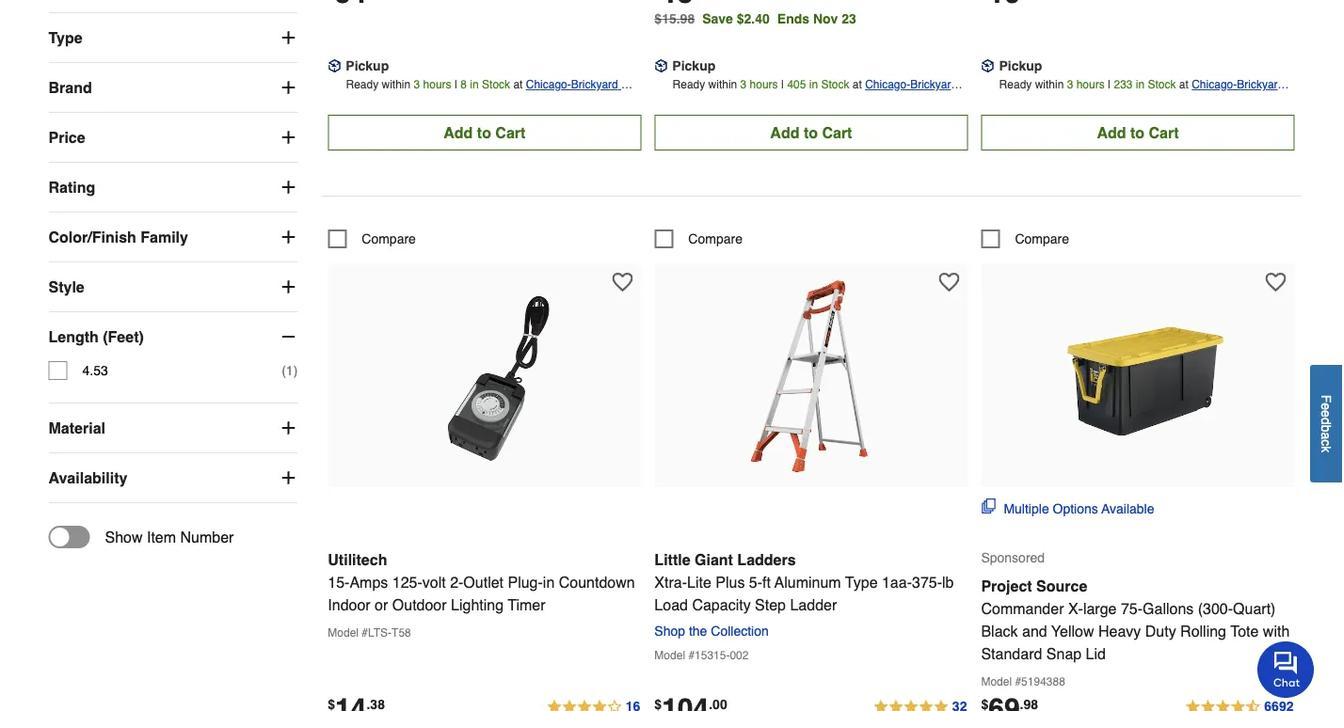 Task type: locate. For each thing, give the bounding box(es) containing it.
(feet)
[[103, 329, 144, 346]]

chicago- right 405 on the top right of the page
[[866, 78, 911, 92]]

2 chicago- from the left
[[866, 78, 911, 92]]

at inside ready within 3 hours | 8 in stock at chicago-brickyard lowe's
[[514, 78, 523, 92]]

3 add to cart from the left
[[1098, 124, 1180, 142]]

stock inside ready within 3 hours | 233 in stock at chicago-brickyard lowe's
[[1148, 78, 1177, 92]]

within left the 233 at top right
[[1036, 78, 1064, 92]]

chicago-brickyard lowe's button for ready within 3 hours | 8 in stock at chicago-brickyard lowe's
[[526, 76, 642, 110]]

0 horizontal spatial ready
[[346, 78, 379, 92]]

$15.98
[[655, 12, 695, 27]]

add down 405 on the top right of the page
[[771, 124, 800, 142]]

1 pickup image from the left
[[328, 60, 341, 73]]

ends nov 23 element
[[778, 12, 864, 27]]

plus image inside color/finish family 'button'
[[279, 228, 298, 247]]

0 horizontal spatial lowe's
[[526, 97, 561, 110]]

brickyard for ready within 3 hours | 233 in stock at chicago-brickyard lowe's
[[1238, 78, 1285, 92]]

stock right the 233 at top right
[[1148, 78, 1177, 92]]

stock inside ready within 3 hours | 405 in stock at chicago-brickyard lowe's
[[822, 78, 850, 92]]

savings save $2.40 element
[[703, 12, 864, 27]]

2 within from the left
[[709, 78, 738, 92]]

0 horizontal spatial heart outline image
[[612, 272, 633, 293]]

add down ready within 3 hours | 8 in stock at chicago-brickyard lowe's
[[444, 124, 473, 142]]

| left the 233 at top right
[[1108, 78, 1111, 92]]

chicago- inside ready within 3 hours | 233 in stock at chicago-brickyard lowe's
[[1192, 78, 1238, 92]]

2 horizontal spatial |
[[1108, 78, 1111, 92]]

| for 8
[[455, 78, 458, 92]]

availability button
[[49, 454, 298, 503]]

chicago- right the 233 at top right
[[1192, 78, 1238, 92]]

style
[[49, 279, 85, 296]]

4 plus image from the top
[[279, 420, 298, 438]]

1 vertical spatial type
[[846, 574, 878, 592]]

chicago- for ready within 3 hours | 233 in stock at chicago-brickyard lowe's
[[1192, 78, 1238, 92]]

5194388
[[1022, 676, 1066, 690]]

3 at from the left
[[1180, 78, 1189, 92]]

hours inside ready within 3 hours | 405 in stock at chicago-brickyard lowe's
[[750, 78, 778, 92]]

2 at from the left
[[853, 78, 862, 92]]

pickup image for ready within 3 hours | 8 in stock at chicago-brickyard lowe's
[[328, 60, 341, 73]]

3 brickyard from the left
[[1238, 78, 1285, 92]]

2 vertical spatial #
[[1016, 676, 1022, 690]]

to down ready within 3 hours | 233 in stock at chicago-brickyard lowe's
[[1131, 124, 1145, 142]]

cart for first add to cart button from the right
[[1149, 124, 1180, 142]]

add to cart down ready within 3 hours | 233 in stock at chicago-brickyard lowe's
[[1098, 124, 1180, 142]]

chicago- inside ready within 3 hours | 405 in stock at chicago-brickyard lowe's
[[866, 78, 911, 92]]

3 inside ready within 3 hours | 405 in stock at chicago-brickyard lowe's
[[741, 78, 747, 92]]

stock
[[482, 78, 510, 92], [822, 78, 850, 92], [1148, 78, 1177, 92]]

in inside ready within 3 hours | 233 in stock at chicago-brickyard lowe's
[[1137, 78, 1145, 92]]

pickup
[[346, 59, 389, 74], [673, 59, 716, 74], [1000, 59, 1043, 74]]

pickup for ready within 3 hours | 405 in stock at chicago-brickyard lowe's
[[673, 59, 716, 74]]

1 plus image from the top
[[279, 29, 298, 48]]

hours inside ready within 3 hours | 8 in stock at chicago-brickyard lowe's
[[423, 78, 452, 92]]

lowe's for 405
[[866, 97, 900, 110]]

1 horizontal spatial cart
[[823, 124, 853, 142]]

pickup for ready within 3 hours | 233 in stock at chicago-brickyard lowe's
[[1000, 59, 1043, 74]]

0 horizontal spatial stock
[[482, 78, 510, 92]]

cart
[[496, 124, 526, 142], [823, 124, 853, 142], [1149, 124, 1180, 142]]

1 horizontal spatial add to cart
[[771, 124, 853, 142]]

availability
[[49, 470, 128, 487]]

actual price $14.38 element
[[328, 694, 385, 712]]

2 horizontal spatial add to cart button
[[982, 115, 1295, 151]]

| inside ready within 3 hours | 405 in stock at chicago-brickyard lowe's
[[782, 78, 785, 92]]

2 | from the left
[[782, 78, 785, 92]]

commander
[[982, 601, 1065, 618]]

e up b
[[1320, 410, 1335, 418]]

2 lowe's from the left
[[866, 97, 900, 110]]

2 e from the top
[[1320, 410, 1335, 418]]

)
[[293, 364, 298, 379]]

1 chicago-brickyard lowe's button from the left
[[526, 76, 642, 110]]

1 e from the top
[[1320, 403, 1335, 410]]

type inside button
[[49, 29, 83, 47]]

2 horizontal spatial #
[[1016, 676, 1022, 690]]

1 horizontal spatial pickup image
[[982, 60, 995, 73]]

x-
[[1069, 601, 1084, 618]]

in
[[470, 78, 479, 92], [810, 78, 818, 92], [1137, 78, 1145, 92], [543, 574, 555, 592]]

(
[[282, 364, 286, 379]]

type button
[[49, 14, 298, 63]]

hours inside ready within 3 hours | 233 in stock at chicago-brickyard lowe's
[[1077, 78, 1105, 92]]

plus image for price
[[279, 129, 298, 147]]

plus image
[[279, 129, 298, 147], [279, 178, 298, 197], [279, 278, 298, 297], [279, 469, 298, 488]]

in for 8
[[470, 78, 479, 92]]

# for 5194388
[[1016, 676, 1022, 690]]

model down the shop
[[655, 650, 686, 663]]

2 horizontal spatial to
[[1131, 124, 1145, 142]]

0 horizontal spatial within
[[382, 78, 411, 92]]

2 cart from the left
[[823, 124, 853, 142]]

1 horizontal spatial at
[[853, 78, 862, 92]]

add to cart
[[444, 124, 526, 142], [771, 124, 853, 142], [1098, 124, 1180, 142]]

# up actual price $69.98 element
[[1016, 676, 1022, 690]]

0 horizontal spatial pickup
[[346, 59, 389, 74]]

source
[[1037, 578, 1088, 595]]

| inside ready within 3 hours | 8 in stock at chicago-brickyard lowe's
[[455, 78, 458, 92]]

brickyard
[[571, 78, 619, 92], [911, 78, 958, 92], [1238, 78, 1285, 92]]

#
[[362, 627, 368, 641], [689, 650, 695, 663], [1016, 676, 1022, 690]]

add to cart button down ready within 3 hours | 405 in stock at chicago-brickyard lowe's
[[655, 115, 969, 151]]

2 pickup image from the left
[[982, 60, 995, 73]]

in for 233
[[1137, 78, 1145, 92]]

1 plus image from the top
[[279, 129, 298, 147]]

ready for ready within 3 hours | 405 in stock at chicago-brickyard lowe's
[[673, 78, 706, 92]]

1 chicago- from the left
[[526, 78, 571, 92]]

at right 405 on the top right of the page
[[853, 78, 862, 92]]

0 horizontal spatial |
[[455, 78, 458, 92]]

3 pickup from the left
[[1000, 59, 1043, 74]]

2 ready from the left
[[673, 78, 706, 92]]

at inside ready within 3 hours | 405 in stock at chicago-brickyard lowe's
[[853, 78, 862, 92]]

stock for 405
[[822, 78, 850, 92]]

plus image
[[279, 29, 298, 48], [279, 79, 298, 97], [279, 228, 298, 247], [279, 420, 298, 438]]

1 horizontal spatial type
[[846, 574, 878, 592]]

3 cart from the left
[[1149, 124, 1180, 142]]

to down ready within 3 hours | 405 in stock at chicago-brickyard lowe's
[[804, 124, 818, 142]]

3 chicago- from the left
[[1192, 78, 1238, 92]]

hours left 8 on the left of page
[[423, 78, 452, 92]]

type up the brand
[[49, 29, 83, 47]]

stock inside ready within 3 hours | 8 in stock at chicago-brickyard lowe's
[[482, 78, 510, 92]]

| left 405 on the top right of the page
[[782, 78, 785, 92]]

compare inside 5014114195 element
[[689, 232, 743, 247]]

indoor
[[328, 597, 371, 614]]

a
[[1320, 432, 1335, 440]]

add down the 233 at top right
[[1098, 124, 1127, 142]]

2 horizontal spatial add
[[1098, 124, 1127, 142]]

1 add to cart button from the left
[[328, 115, 642, 151]]

plus image for type
[[279, 29, 298, 48]]

3 | from the left
[[1108, 78, 1111, 92]]

add to cart down ready within 3 hours | 8 in stock at chicago-brickyard lowe's
[[444, 124, 526, 142]]

1 horizontal spatial heart outline image
[[939, 272, 960, 293]]

0 vertical spatial model
[[328, 627, 359, 641]]

1 vertical spatial model
[[655, 650, 686, 663]]

1 horizontal spatial ready
[[673, 78, 706, 92]]

color/finish
[[49, 229, 136, 246]]

| left 8 on the left of page
[[455, 78, 458, 92]]

standard
[[982, 646, 1043, 663]]

15315-
[[695, 650, 730, 663]]

2 horizontal spatial within
[[1036, 78, 1064, 92]]

3 left 405 on the top right of the page
[[741, 78, 747, 92]]

2 horizontal spatial brickyard
[[1238, 78, 1285, 92]]

2 horizontal spatial ready
[[1000, 78, 1032, 92]]

with
[[1264, 623, 1291, 641]]

lowe's
[[526, 97, 561, 110], [866, 97, 900, 110], [1192, 97, 1227, 110]]

0 vertical spatial type
[[49, 29, 83, 47]]

within
[[382, 78, 411, 92], [709, 78, 738, 92], [1036, 78, 1064, 92]]

1 vertical spatial #
[[689, 650, 695, 663]]

xtra-
[[655, 574, 688, 592]]

cart down ready within 3 hours | 233 in stock at chicago-brickyard lowe's
[[1149, 124, 1180, 142]]

1 stock from the left
[[482, 78, 510, 92]]

at right 8 on the left of page
[[514, 78, 523, 92]]

2 horizontal spatial add to cart
[[1098, 124, 1180, 142]]

1 3 from the left
[[414, 78, 420, 92]]

lb
[[943, 574, 954, 592]]

1 within from the left
[[382, 78, 411, 92]]

ready inside ready within 3 hours | 8 in stock at chicago-brickyard lowe's
[[346, 78, 379, 92]]

0 horizontal spatial cart
[[496, 124, 526, 142]]

2 horizontal spatial 3
[[1068, 78, 1074, 92]]

| inside ready within 3 hours | 233 in stock at chicago-brickyard lowe's
[[1108, 78, 1111, 92]]

little giant ladders xtra-lite plus 5-ft aluminum type 1aa-375-lb load capacity step ladder image
[[708, 273, 915, 481]]

brickyard inside ready within 3 hours | 233 in stock at chicago-brickyard lowe's
[[1238, 78, 1285, 92]]

compare inside 5014300771 element
[[362, 232, 416, 247]]

chicago- right 8 on the left of page
[[526, 78, 571, 92]]

1 horizontal spatial compare
[[689, 232, 743, 247]]

0 vertical spatial #
[[362, 627, 368, 641]]

1 pickup from the left
[[346, 59, 389, 74]]

2 add from the left
[[771, 124, 800, 142]]

plus image inside rating button
[[279, 178, 298, 197]]

add to cart down ready within 3 hours | 405 in stock at chicago-brickyard lowe's
[[771, 124, 853, 142]]

0 horizontal spatial at
[[514, 78, 523, 92]]

model
[[328, 627, 359, 641], [655, 650, 686, 663], [982, 676, 1012, 690]]

to for first add to cart button
[[477, 124, 492, 142]]

1 horizontal spatial to
[[804, 124, 818, 142]]

cart down ready within 3 hours | 405 in stock at chicago-brickyard lowe's
[[823, 124, 853, 142]]

2 horizontal spatial chicago-brickyard lowe's button
[[1192, 76, 1295, 110]]

plus image inside the brand button
[[279, 79, 298, 97]]

3 compare from the left
[[1016, 232, 1070, 247]]

lowe's inside ready within 3 hours | 233 in stock at chicago-brickyard lowe's
[[1192, 97, 1227, 110]]

# down indoor
[[362, 627, 368, 641]]

1 to from the left
[[477, 124, 492, 142]]

23
[[842, 12, 857, 27]]

3 lowe's from the left
[[1192, 97, 1227, 110]]

stock for 8
[[482, 78, 510, 92]]

show
[[105, 529, 143, 547]]

0 horizontal spatial model
[[328, 627, 359, 641]]

0 horizontal spatial chicago-brickyard lowe's button
[[526, 76, 642, 110]]

heart outline image
[[612, 272, 633, 293], [939, 272, 960, 293]]

2 horizontal spatial pickup
[[1000, 59, 1043, 74]]

to for first add to cart button from the right
[[1131, 124, 1145, 142]]

2 plus image from the top
[[279, 178, 298, 197]]

0 horizontal spatial brickyard
[[571, 78, 619, 92]]

3 left the 233 at top right
[[1068, 78, 1074, 92]]

at inside ready within 3 hours | 233 in stock at chicago-brickyard lowe's
[[1180, 78, 1189, 92]]

ready inside ready within 3 hours | 405 in stock at chicago-brickyard lowe's
[[673, 78, 706, 92]]

add
[[444, 124, 473, 142], [771, 124, 800, 142], [1098, 124, 1127, 142]]

compare for "5013943287" element
[[1016, 232, 1070, 247]]

0 horizontal spatial pickup image
[[328, 60, 341, 73]]

1 add to cart from the left
[[444, 124, 526, 142]]

heart outline image
[[1266, 272, 1287, 293]]

lowe's inside ready within 3 hours | 8 in stock at chicago-brickyard lowe's
[[526, 97, 561, 110]]

2 add to cart from the left
[[771, 124, 853, 142]]

plus image inside price button
[[279, 129, 298, 147]]

3 3 from the left
[[1068, 78, 1074, 92]]

1 horizontal spatial chicago-
[[866, 78, 911, 92]]

capacity
[[693, 597, 751, 614]]

plus image inside type button
[[279, 29, 298, 48]]

plus image inside style button
[[279, 278, 298, 297]]

chicago-brickyard lowe's button for ready within 3 hours | 405 in stock at chicago-brickyard lowe's
[[866, 76, 969, 110]]

add to cart button down ready within 3 hours | 233 in stock at chicago-brickyard lowe's
[[982, 115, 1295, 151]]

1 horizontal spatial add
[[771, 124, 800, 142]]

chicago-
[[526, 78, 571, 92], [866, 78, 911, 92], [1192, 78, 1238, 92]]

1 horizontal spatial pickup
[[673, 59, 716, 74]]

1 horizontal spatial |
[[782, 78, 785, 92]]

model down indoor
[[328, 627, 359, 641]]

1 horizontal spatial within
[[709, 78, 738, 92]]

2 stock from the left
[[822, 78, 850, 92]]

black
[[982, 623, 1019, 641]]

within inside ready within 3 hours | 8 in stock at chicago-brickyard lowe's
[[382, 78, 411, 92]]

233
[[1115, 78, 1133, 92]]

0 horizontal spatial to
[[477, 124, 492, 142]]

cart down ready within 3 hours | 8 in stock at chicago-brickyard lowe's
[[496, 124, 526, 142]]

1 at from the left
[[514, 78, 523, 92]]

# for 15315-002
[[689, 650, 695, 663]]

within inside ready within 3 hours | 405 in stock at chicago-brickyard lowe's
[[709, 78, 738, 92]]

2 chicago-brickyard lowe's button from the left
[[866, 76, 969, 110]]

0 horizontal spatial type
[[49, 29, 83, 47]]

load
[[655, 597, 688, 614]]

3 hours from the left
[[1077, 78, 1105, 92]]

cart for second add to cart button from right
[[823, 124, 853, 142]]

3 left 8 on the left of page
[[414, 78, 420, 92]]

1 horizontal spatial brickyard
[[911, 78, 958, 92]]

heavy
[[1099, 623, 1142, 641]]

f e e d b a c k
[[1320, 395, 1335, 453]]

chicago- for ready within 3 hours | 405 in stock at chicago-brickyard lowe's
[[866, 78, 911, 92]]

3 for 233
[[1068, 78, 1074, 92]]

1 cart from the left
[[496, 124, 526, 142]]

3 chicago-brickyard lowe's button from the left
[[1192, 76, 1295, 110]]

3 ready from the left
[[1000, 78, 1032, 92]]

in up timer
[[543, 574, 555, 592]]

2 3 from the left
[[741, 78, 747, 92]]

in for 405
[[810, 78, 818, 92]]

2 to from the left
[[804, 124, 818, 142]]

add for first add to cart button from the right
[[1098, 124, 1127, 142]]

utilitech 15-amps 125-volt 2-outlet plug-in countdown indoor or outdoor lighting timer image
[[381, 273, 588, 481]]

in inside ready within 3 hours | 8 in stock at chicago-brickyard lowe's
[[470, 78, 479, 92]]

0 horizontal spatial hours
[[423, 78, 452, 92]]

1 brickyard from the left
[[571, 78, 619, 92]]

tote
[[1231, 623, 1260, 641]]

ft
[[763, 574, 771, 592]]

plus image inside availability "button"
[[279, 469, 298, 488]]

2 horizontal spatial chicago-
[[1192, 78, 1238, 92]]

hours
[[423, 78, 452, 92], [750, 78, 778, 92], [1077, 78, 1105, 92]]

type inside little giant ladders xtra-lite plus 5-ft aluminum type 1aa-375-lb load capacity step ladder
[[846, 574, 878, 592]]

compare for 5014300771 element
[[362, 232, 416, 247]]

375-
[[913, 574, 943, 592]]

at right the 233 at top right
[[1180, 78, 1189, 92]]

2 horizontal spatial compare
[[1016, 232, 1070, 247]]

pickup image
[[328, 60, 341, 73], [982, 60, 995, 73]]

brand button
[[49, 64, 298, 113]]

1 horizontal spatial model
[[655, 650, 686, 663]]

gallons
[[1143, 601, 1194, 618]]

utilitech
[[328, 552, 387, 569]]

1
[[286, 364, 293, 379]]

to
[[477, 124, 492, 142], [804, 124, 818, 142], [1131, 124, 1145, 142]]

8
[[461, 78, 467, 92]]

stock right 8 on the left of page
[[482, 78, 510, 92]]

available
[[1102, 502, 1155, 517]]

compare
[[362, 232, 416, 247], [689, 232, 743, 247], [1016, 232, 1070, 247]]

number
[[180, 529, 234, 547]]

type
[[49, 29, 83, 47], [846, 574, 878, 592]]

1 horizontal spatial chicago-brickyard lowe's button
[[866, 76, 969, 110]]

2 horizontal spatial model
[[982, 676, 1012, 690]]

3 inside ready within 3 hours | 8 in stock at chicago-brickyard lowe's
[[414, 78, 420, 92]]

2 horizontal spatial hours
[[1077, 78, 1105, 92]]

to down ready within 3 hours | 8 in stock at chicago-brickyard lowe's
[[477, 124, 492, 142]]

chicago-brickyard lowe's button
[[526, 76, 642, 110], [866, 76, 969, 110], [1192, 76, 1295, 110]]

1 lowe's from the left
[[526, 97, 561, 110]]

style button
[[49, 263, 298, 312]]

1 add from the left
[[444, 124, 473, 142]]

|
[[455, 78, 458, 92], [782, 78, 785, 92], [1108, 78, 1111, 92]]

2-
[[450, 574, 464, 592]]

4 plus image from the top
[[279, 469, 298, 488]]

2 vertical spatial model
[[982, 676, 1012, 690]]

2 plus image from the top
[[279, 79, 298, 97]]

1 horizontal spatial 3
[[741, 78, 747, 92]]

1 horizontal spatial #
[[689, 650, 695, 663]]

3 stock from the left
[[1148, 78, 1177, 92]]

in inside ready within 3 hours | 405 in stock at chicago-brickyard lowe's
[[810, 78, 818, 92]]

1 ready from the left
[[346, 78, 379, 92]]

within left 8 on the left of page
[[382, 78, 411, 92]]

compare inside "5013943287" element
[[1016, 232, 1070, 247]]

2 horizontal spatial cart
[[1149, 124, 1180, 142]]

2 horizontal spatial at
[[1180, 78, 1189, 92]]

brickyard for ready within 3 hours | 8 in stock at chicago-brickyard lowe's
[[571, 78, 619, 92]]

0 horizontal spatial 3
[[414, 78, 420, 92]]

show item number
[[105, 529, 234, 547]]

3 plus image from the top
[[279, 278, 298, 297]]

stock right 405 on the top right of the page
[[822, 78, 850, 92]]

color/finish family
[[49, 229, 188, 246]]

within down save
[[709, 78, 738, 92]]

in right 8 on the left of page
[[470, 78, 479, 92]]

5013943287 element
[[982, 230, 1070, 249]]

1 horizontal spatial add to cart button
[[655, 115, 969, 151]]

in right the 233 at top right
[[1137, 78, 1145, 92]]

material
[[49, 420, 105, 437]]

lowe's inside ready within 3 hours | 405 in stock at chicago-brickyard lowe's
[[866, 97, 900, 110]]

hours for 233
[[1077, 78, 1105, 92]]

2 horizontal spatial lowe's
[[1192, 97, 1227, 110]]

hours left 405 on the top right of the page
[[750, 78, 778, 92]]

actual price $104.00 element
[[655, 694, 728, 712]]

1 hours from the left
[[423, 78, 452, 92]]

| for 405
[[782, 78, 785, 92]]

1 horizontal spatial lowe's
[[866, 97, 900, 110]]

2 compare from the left
[[689, 232, 743, 247]]

lite
[[688, 574, 712, 592]]

0 horizontal spatial chicago-
[[526, 78, 571, 92]]

3 add from the left
[[1098, 124, 1127, 142]]

add for first add to cart button
[[444, 124, 473, 142]]

type left "1aa-"
[[846, 574, 878, 592]]

model up actual price $69.98 element
[[982, 676, 1012, 690]]

plus image inside material button
[[279, 420, 298, 438]]

0 horizontal spatial add
[[444, 124, 473, 142]]

1 horizontal spatial hours
[[750, 78, 778, 92]]

2 pickup from the left
[[673, 59, 716, 74]]

e up "d"
[[1320, 403, 1335, 410]]

0 horizontal spatial add to cart button
[[328, 115, 642, 151]]

rolling
[[1181, 623, 1227, 641]]

add to cart button down ready within 3 hours | 8 in stock at chicago-brickyard lowe's
[[328, 115, 642, 151]]

ready inside ready within 3 hours | 233 in stock at chicago-brickyard lowe's
[[1000, 78, 1032, 92]]

0 horizontal spatial #
[[362, 627, 368, 641]]

5014300771 element
[[328, 230, 416, 249]]

giant
[[695, 552, 734, 569]]

1 horizontal spatial stock
[[822, 78, 850, 92]]

3 to from the left
[[1131, 124, 1145, 142]]

chicago-brickyard lowe's button for ready within 3 hours | 233 in stock at chicago-brickyard lowe's
[[1192, 76, 1295, 110]]

3 for 8
[[414, 78, 420, 92]]

add for second add to cart button from right
[[771, 124, 800, 142]]

within inside ready within 3 hours | 233 in stock at chicago-brickyard lowe's
[[1036, 78, 1064, 92]]

1 compare from the left
[[362, 232, 416, 247]]

brickyard inside ready within 3 hours | 8 in stock at chicago-brickyard lowe's
[[571, 78, 619, 92]]

3 inside ready within 3 hours | 233 in stock at chicago-brickyard lowe's
[[1068, 78, 1074, 92]]

in right 405 on the top right of the page
[[810, 78, 818, 92]]

1 | from the left
[[455, 78, 458, 92]]

multiple options available link
[[982, 499, 1155, 519]]

# down the
[[689, 650, 695, 663]]

model # 5194388
[[982, 676, 1066, 690]]

2 brickyard from the left
[[911, 78, 958, 92]]

2 hours from the left
[[750, 78, 778, 92]]

d
[[1320, 418, 1335, 425]]

0 horizontal spatial compare
[[362, 232, 416, 247]]

3 plus image from the top
[[279, 228, 298, 247]]

2 horizontal spatial stock
[[1148, 78, 1177, 92]]

brickyard inside ready within 3 hours | 405 in stock at chicago-brickyard lowe's
[[911, 78, 958, 92]]

chicago- inside ready within 3 hours | 8 in stock at chicago-brickyard lowe's
[[526, 78, 571, 92]]

hours left the 233 at top right
[[1077, 78, 1105, 92]]

3 within from the left
[[1036, 78, 1064, 92]]

0 horizontal spatial add to cart
[[444, 124, 526, 142]]

little
[[655, 552, 691, 569]]



Task type: describe. For each thing, give the bounding box(es) containing it.
shop the collection link
[[655, 625, 777, 640]]

2 add to cart button from the left
[[655, 115, 969, 151]]

at for 8
[[514, 78, 523, 92]]

actual price $69.98 element
[[982, 694, 1039, 712]]

stock for 233
[[1148, 78, 1177, 92]]

multiple options available
[[1004, 502, 1155, 517]]

f e e d b a c k button
[[1311, 365, 1344, 483]]

ends
[[778, 12, 810, 27]]

or
[[375, 597, 388, 614]]

model # 15315-002
[[655, 650, 749, 663]]

little giant ladders xtra-lite plus 5-ft aluminum type 1aa-375-lb load capacity step ladder
[[655, 552, 954, 614]]

at for 233
[[1180, 78, 1189, 92]]

add to cart for second add to cart button from right
[[771, 124, 853, 142]]

outdoor
[[393, 597, 447, 614]]

(300-
[[1199, 601, 1234, 618]]

save
[[703, 12, 734, 27]]

within for ready within 3 hours | 233 in stock at chicago-brickyard lowe's
[[1036, 78, 1064, 92]]

model for model # 15315-002
[[655, 650, 686, 663]]

plus
[[716, 574, 745, 592]]

ladder
[[791, 597, 837, 614]]

ready for ready within 3 hours | 8 in stock at chicago-brickyard lowe's
[[346, 78, 379, 92]]

to for second add to cart button from right
[[804, 124, 818, 142]]

4.53
[[82, 364, 108, 379]]

length
[[49, 329, 99, 346]]

outlet
[[464, 574, 504, 592]]

lighting
[[451, 597, 504, 614]]

ready within 3 hours | 8 in stock at chicago-brickyard lowe's
[[346, 78, 622, 110]]

add to cart for first add to cart button from the right
[[1098, 124, 1180, 142]]

rating
[[49, 179, 95, 196]]

length (feet) button
[[49, 313, 298, 362]]

yellow
[[1052, 623, 1095, 641]]

plus image for availability
[[279, 469, 298, 488]]

aluminum
[[775, 574, 842, 592]]

5 stars image
[[873, 697, 969, 712]]

b
[[1320, 425, 1335, 432]]

| for 233
[[1108, 78, 1111, 92]]

002
[[730, 650, 749, 663]]

color/finish family button
[[49, 213, 298, 262]]

large
[[1084, 601, 1117, 618]]

4 stars image
[[546, 697, 642, 712]]

shop the collection
[[655, 625, 769, 640]]

lid
[[1086, 646, 1107, 663]]

pickup for ready within 3 hours | 8 in stock at chicago-brickyard lowe's
[[346, 59, 389, 74]]

lowe's for 233
[[1192, 97, 1227, 110]]

3 for 405
[[741, 78, 747, 92]]

plus image for style
[[279, 278, 298, 297]]

shop
[[655, 625, 686, 640]]

model for model # 5194388
[[982, 676, 1012, 690]]

brand
[[49, 79, 92, 97]]

project
[[982, 578, 1033, 595]]

sponsored
[[982, 551, 1045, 566]]

step
[[755, 597, 786, 614]]

price button
[[49, 113, 298, 162]]

pickup image
[[655, 60, 668, 73]]

lowe's for 8
[[526, 97, 561, 110]]

duty
[[1146, 623, 1177, 641]]

ladders
[[738, 552, 796, 569]]

ready for ready within 3 hours | 233 in stock at chicago-brickyard lowe's
[[1000, 78, 1032, 92]]

options
[[1053, 502, 1099, 517]]

4.5 stars image
[[1185, 697, 1295, 712]]

within for ready within 3 hours | 405 in stock at chicago-brickyard lowe's
[[709, 78, 738, 92]]

plus image for color/finish family
[[279, 228, 298, 247]]

add to cart for first add to cart button
[[444, 124, 526, 142]]

compare for 5014114195 element
[[689, 232, 743, 247]]

t58
[[392, 627, 411, 641]]

ready within 3 hours | 233 in stock at chicago-brickyard lowe's
[[1000, 78, 1288, 110]]

collection
[[711, 625, 769, 640]]

in inside utilitech 15-amps 125-volt 2-outlet plug-in countdown indoor or outdoor lighting timer
[[543, 574, 555, 592]]

1aa-
[[882, 574, 913, 592]]

quart)
[[1234, 601, 1276, 618]]

405
[[788, 78, 807, 92]]

within for ready within 3 hours | 8 in stock at chicago-brickyard lowe's
[[382, 78, 411, 92]]

chicago- for ready within 3 hours | 8 in stock at chicago-brickyard lowe's
[[526, 78, 571, 92]]

price
[[49, 129, 85, 146]]

1 heart outline image from the left
[[612, 272, 633, 293]]

multiple
[[1004, 502, 1050, 517]]

volt
[[423, 574, 446, 592]]

5014114195 element
[[655, 230, 743, 249]]

hours for 405
[[750, 78, 778, 92]]

the
[[689, 625, 708, 640]]

pickup image for ready within 3 hours | 233 in stock at chicago-brickyard lowe's
[[982, 60, 995, 73]]

plus image for brand
[[279, 79, 298, 97]]

project source commander x-large 75-gallons (300-quart) black and yellow heavy duty rolling tote with standard snap lid
[[982, 578, 1291, 663]]

cart for first add to cart button
[[496, 124, 526, 142]]

material button
[[49, 404, 298, 453]]

amps
[[350, 574, 388, 592]]

snap
[[1047, 646, 1082, 663]]

plus image for material
[[279, 420, 298, 438]]

f
[[1320, 395, 1335, 403]]

rating button
[[49, 163, 298, 212]]

nov
[[814, 12, 839, 27]]

family
[[141, 229, 188, 246]]

brickyard for ready within 3 hours | 405 in stock at chicago-brickyard lowe's
[[911, 78, 958, 92]]

15-
[[328, 574, 350, 592]]

$15.98 save $2.40 ends nov 23
[[655, 12, 857, 27]]

at for 405
[[853, 78, 862, 92]]

show item number element
[[49, 527, 234, 550]]

chat invite button image
[[1258, 641, 1316, 699]]

3 add to cart button from the left
[[982, 115, 1295, 151]]

$2.40
[[737, 12, 770, 27]]

75-
[[1122, 601, 1143, 618]]

k
[[1320, 446, 1335, 453]]

# for lts-t58
[[362, 627, 368, 641]]

item
[[147, 529, 176, 547]]

minus image
[[279, 328, 298, 347]]

was price $15.98 element
[[655, 7, 703, 27]]

hours for 8
[[423, 78, 452, 92]]

5-
[[749, 574, 763, 592]]

c
[[1320, 440, 1335, 446]]

countdown
[[559, 574, 635, 592]]

ready within 3 hours | 405 in stock at chicago-brickyard lowe's
[[673, 78, 961, 110]]

plus image for rating
[[279, 178, 298, 197]]

125-
[[392, 574, 423, 592]]

2 heart outline image from the left
[[939, 272, 960, 293]]

project source commander x-large 75-gallons (300-quart) black and yellow heavy duty rolling tote with standard snap lid image
[[1035, 273, 1242, 481]]

model for model # lts-t58
[[328, 627, 359, 641]]

( 1 )
[[282, 364, 298, 379]]



Task type: vqa. For each thing, say whether or not it's contained in the screenshot.
The Departments
no



